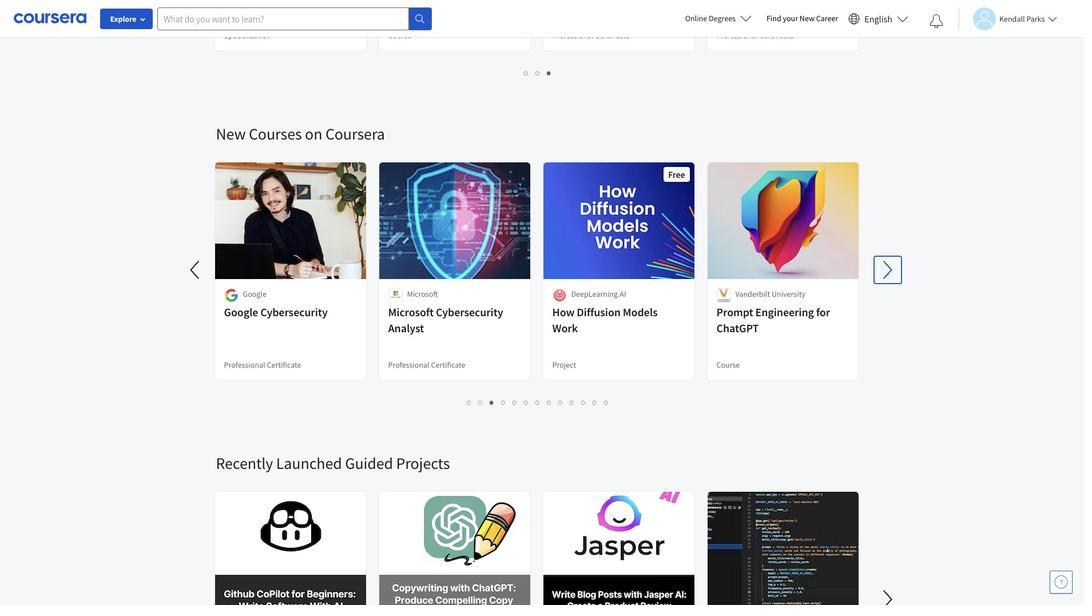 Task type: vqa. For each thing, say whether or not it's contained in the screenshot.
TAB LIST
no



Task type: locate. For each thing, give the bounding box(es) containing it.
1 vertical spatial 3 button
[[487, 396, 498, 409]]

0 horizontal spatial course
[[388, 30, 412, 41]]

free
[[669, 169, 685, 180]]

course link
[[378, 0, 532, 52]]

jasper ai: writing a product review blog post guided project by coursera project network, image
[[544, 492, 695, 606]]

microsoft
[[407, 289, 438, 299], [388, 305, 434, 319]]

3 button for the 2 button related to list inside new courses on coursera carousel element's 1 button
[[487, 396, 498, 409]]

8 button
[[544, 396, 555, 409]]

3 button
[[544, 66, 555, 80], [487, 396, 498, 409]]

2 cybersecurity from the left
[[436, 305, 504, 319]]

1 horizontal spatial 2
[[536, 68, 540, 78]]

13 button
[[601, 396, 614, 409]]

1 vertical spatial 2
[[479, 397, 483, 408]]

0 horizontal spatial 2
[[479, 397, 483, 408]]

3 inside new courses on coursera carousel element
[[490, 397, 495, 408]]

1 vertical spatial 1
[[467, 397, 472, 408]]

0 horizontal spatial cybersecurity
[[261, 305, 328, 319]]

project
[[553, 360, 577, 370]]

1 vertical spatial 1 button
[[464, 396, 475, 409]]

prompt engineering for chatgpt
[[717, 305, 831, 335]]

0 horizontal spatial 3
[[490, 397, 495, 408]]

1 horizontal spatial 1 button
[[521, 66, 532, 80]]

microsoft up the analyst
[[388, 305, 434, 319]]

0 horizontal spatial 1
[[467, 397, 472, 408]]

help center image
[[1055, 576, 1069, 590]]

programmatic prompting with openai: refining and filtering guided project by coursera project network, image
[[708, 492, 860, 606]]

google
[[243, 289, 267, 299], [224, 305, 258, 319]]

0 vertical spatial google
[[243, 289, 267, 299]]

2 for 1 button associated with 2nd list from the bottom
[[536, 68, 540, 78]]

1 horizontal spatial new
[[800, 13, 815, 23]]

1 horizontal spatial 2 button
[[532, 66, 544, 80]]

2
[[536, 68, 540, 78], [479, 397, 483, 408]]

1 horizontal spatial 3
[[547, 68, 552, 78]]

online
[[686, 13, 708, 23]]

1 horizontal spatial 1
[[524, 68, 529, 78]]

1 list from the top
[[216, 66, 860, 80]]

new left courses
[[216, 124, 246, 144]]

0 vertical spatial list
[[216, 66, 860, 80]]

0 horizontal spatial professional certificate link
[[542, 0, 696, 52]]

3 button for the 2 button for 1 button associated with 2nd list from the bottom
[[544, 66, 555, 80]]

vanderbilt university
[[736, 289, 806, 299]]

microsoft right microsoft icon
[[407, 289, 438, 299]]

professional
[[553, 30, 594, 41], [717, 30, 758, 41], [224, 360, 265, 370], [388, 360, 430, 370]]

models
[[623, 305, 658, 319]]

1 horizontal spatial 3 button
[[544, 66, 555, 80]]

professional certificate link
[[542, 0, 696, 52], [707, 0, 860, 52]]

previous slide image
[[182, 256, 209, 284]]

0 vertical spatial microsoft
[[407, 289, 438, 299]]

list
[[216, 66, 860, 80], [216, 396, 860, 409]]

2 for list inside new courses on coursera carousel element's 1 button
[[479, 397, 483, 408]]

10
[[570, 397, 579, 408]]

0 vertical spatial 3 button
[[544, 66, 555, 80]]

google right google image
[[243, 289, 267, 299]]

0 horizontal spatial 1 button
[[464, 396, 475, 409]]

certificate
[[596, 30, 630, 41], [760, 30, 794, 41], [267, 360, 301, 370], [431, 360, 466, 370]]

analyst
[[388, 321, 424, 335]]

2 inside new courses on coursera carousel element
[[479, 397, 483, 408]]

1 vertical spatial google
[[224, 305, 258, 319]]

new right the your
[[800, 13, 815, 23]]

1 horizontal spatial course
[[717, 360, 740, 370]]

None search field
[[157, 7, 432, 30]]

6 button
[[521, 396, 532, 409]]

how diffusion models work
[[553, 305, 658, 335]]

cybersecurity
[[261, 305, 328, 319], [436, 305, 504, 319]]

deeplearning.ai image
[[553, 289, 567, 303]]

guided
[[345, 453, 393, 474]]

new
[[800, 13, 815, 23], [216, 124, 246, 144]]

2 button
[[532, 66, 544, 80], [475, 396, 487, 409]]

5 button
[[509, 396, 521, 409]]

microsoft image
[[388, 289, 403, 303]]

1
[[524, 68, 529, 78], [467, 397, 472, 408]]

1 professional certificate link from the left
[[542, 0, 696, 52]]

1 horizontal spatial cybersecurity
[[436, 305, 504, 319]]

1 inside new courses on coursera carousel element
[[467, 397, 472, 408]]

microsoft for microsoft cybersecurity analyst
[[388, 305, 434, 319]]

specialization
[[224, 30, 271, 41]]

9 button
[[555, 396, 567, 409]]

1 for list inside new courses on coursera carousel element
[[467, 397, 472, 408]]

parks
[[1027, 13, 1046, 24]]

professional certificate
[[553, 30, 630, 41], [717, 30, 794, 41], [224, 360, 301, 370], [388, 360, 466, 370]]

1 cybersecurity from the left
[[261, 305, 328, 319]]

9
[[559, 397, 563, 408]]

0 horizontal spatial new
[[216, 124, 246, 144]]

specialization link
[[214, 0, 367, 52]]

0 horizontal spatial 3 button
[[487, 396, 498, 409]]

kendall parks button
[[959, 7, 1058, 30]]

2 list from the top
[[216, 396, 860, 409]]

google cybersecurity
[[224, 305, 328, 319]]

0 horizontal spatial 2 button
[[475, 396, 487, 409]]

10 button
[[567, 396, 579, 409]]

cybersecurity for google cybersecurity
[[261, 305, 328, 319]]

1 vertical spatial microsoft
[[388, 305, 434, 319]]

recently launched guided projects
[[216, 453, 450, 474]]

4
[[501, 397, 506, 408]]

0 vertical spatial 1 button
[[521, 66, 532, 80]]

1 vertical spatial new
[[216, 124, 246, 144]]

2 professional certificate link from the left
[[707, 0, 860, 52]]

0 vertical spatial 1
[[524, 68, 529, 78]]

list inside new courses on coursera carousel element
[[216, 396, 860, 409]]

1 vertical spatial 2 button
[[475, 396, 487, 409]]

0 vertical spatial 2
[[536, 68, 540, 78]]

0 vertical spatial 3
[[547, 68, 552, 78]]

1 for 2nd list from the bottom
[[524, 68, 529, 78]]

1 button
[[521, 66, 532, 80], [464, 396, 475, 409]]

1 horizontal spatial professional certificate link
[[707, 0, 860, 52]]

google down google image
[[224, 305, 258, 319]]

prompt
[[717, 305, 754, 319]]

6
[[524, 397, 529, 408]]

3
[[547, 68, 552, 78], [490, 397, 495, 408]]

course
[[388, 30, 412, 41], [717, 360, 740, 370]]

kendall
[[1000, 13, 1026, 24]]

projects
[[396, 453, 450, 474]]

microsoft cybersecurity analyst
[[388, 305, 504, 335]]

for
[[817, 305, 831, 319]]

3 for 3 button related to the 2 button related to list inside new courses on coursera carousel element's 1 button
[[490, 397, 495, 408]]

0 vertical spatial 2 button
[[532, 66, 544, 80]]

0 vertical spatial course
[[388, 30, 412, 41]]

explore
[[110, 14, 137, 24]]

google for google
[[243, 289, 267, 299]]

cybersecurity inside "microsoft cybersecurity analyst"
[[436, 305, 504, 319]]

recently
[[216, 453, 273, 474]]

8
[[547, 397, 552, 408]]

find your new career link
[[761, 11, 845, 26]]

find
[[767, 13, 782, 23]]

microsoft inside "microsoft cybersecurity analyst"
[[388, 305, 434, 319]]

1 vertical spatial 3
[[490, 397, 495, 408]]

1 vertical spatial list
[[216, 396, 860, 409]]



Task type: describe. For each thing, give the bounding box(es) containing it.
1 vertical spatial course
[[717, 360, 740, 370]]

2 button for 1 button associated with 2nd list from the bottom
[[532, 66, 544, 80]]

university
[[772, 289, 806, 299]]

What do you want to learn? text field
[[157, 7, 409, 30]]

find your new career
[[767, 13, 839, 23]]

7 button
[[532, 396, 544, 409]]

degrees
[[709, 13, 736, 23]]

4 button
[[498, 396, 509, 409]]

launched
[[276, 453, 342, 474]]

next slide image
[[874, 256, 902, 284]]

1 button for list inside new courses on coursera carousel element
[[464, 396, 475, 409]]

cybersecurity for microsoft cybersecurity analyst
[[436, 305, 504, 319]]

11
[[582, 397, 591, 408]]

google image
[[224, 289, 238, 303]]

0 vertical spatial new
[[800, 13, 815, 23]]

5
[[513, 397, 517, 408]]

kendall parks
[[1000, 13, 1046, 24]]

online degrees button
[[676, 6, 761, 31]]

how
[[553, 305, 575, 319]]

microsoft for microsoft
[[407, 289, 438, 299]]

online degrees
[[686, 13, 736, 23]]

explore button
[[100, 9, 153, 29]]

7
[[536, 397, 540, 408]]

recently launched guided projects carousel element
[[210, 419, 1085, 606]]

1 button for 2nd list from the bottom
[[521, 66, 532, 80]]

career
[[817, 13, 839, 23]]

github copilot for beginners: write software with ai guided project by coursera project network, image
[[215, 492, 367, 606]]

google for google cybersecurity
[[224, 305, 258, 319]]

12
[[593, 397, 602, 408]]

courses
[[249, 124, 302, 144]]

12 button
[[590, 396, 602, 409]]

deeplearning.ai
[[572, 289, 627, 299]]

english button
[[845, 0, 914, 37]]

english
[[865, 13, 893, 24]]

new courses on coursera carousel element
[[182, 89, 902, 419]]

engineering
[[756, 305, 815, 319]]

on
[[305, 124, 323, 144]]

10 11 12 13
[[570, 397, 614, 408]]

coursera image
[[14, 9, 86, 28]]

2 button for list inside new courses on coursera carousel element's 1 button
[[475, 396, 487, 409]]

your
[[783, 13, 799, 23]]

new courses on coursera
[[216, 124, 385, 144]]

coursera
[[326, 124, 385, 144]]

diffusion
[[577, 305, 621, 319]]

vanderbilt university image
[[717, 289, 731, 303]]

show notifications image
[[930, 14, 944, 28]]

copywriting with chatgpt: produce compelling copy that sells guided project by coursera project network, image
[[379, 492, 531, 606]]

11 button
[[578, 396, 591, 409]]

work
[[553, 321, 578, 335]]

next slide image
[[874, 586, 902, 606]]

3 for the 2 button for 1 button associated with 2nd list from the bottom 3 button
[[547, 68, 552, 78]]

chatgpt
[[717, 321, 759, 335]]

13
[[604, 397, 614, 408]]

vanderbilt
[[736, 289, 771, 299]]



